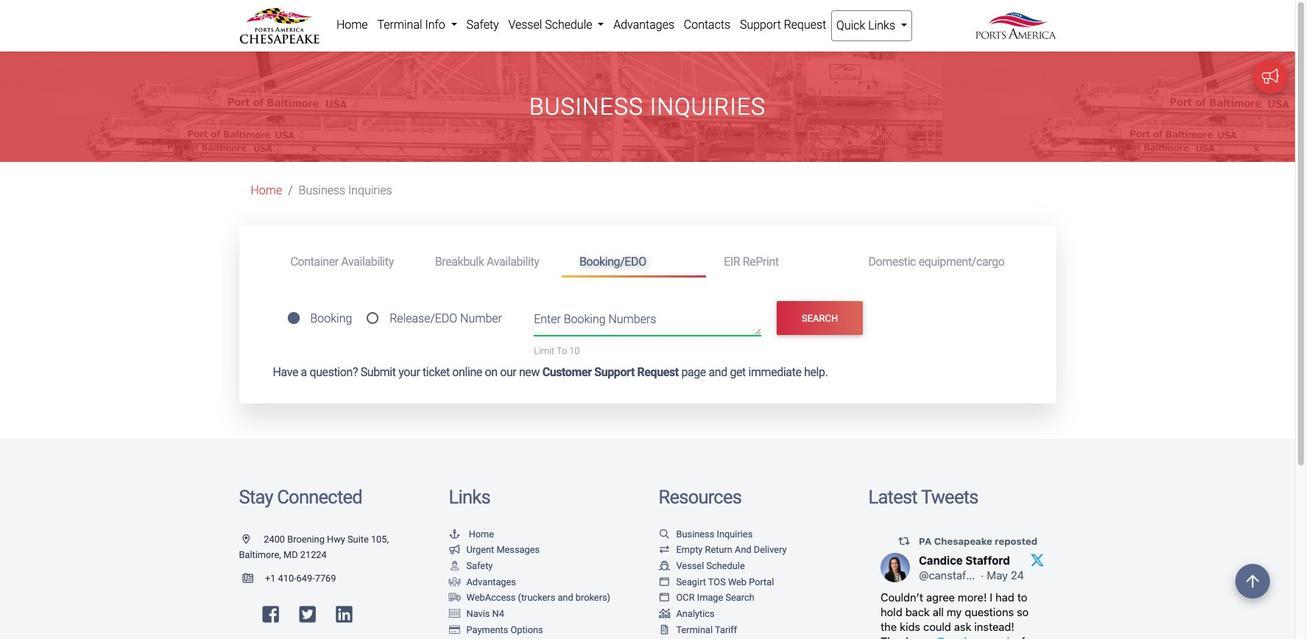 Task type: locate. For each thing, give the bounding box(es) containing it.
submit
[[361, 365, 396, 379]]

safety down urgent
[[467, 560, 493, 572]]

1 vertical spatial vessel
[[676, 560, 704, 572]]

2 vertical spatial business inquiries
[[676, 529, 753, 540]]

7769
[[315, 573, 336, 584]]

urgent messages
[[467, 545, 540, 556]]

1 horizontal spatial request
[[784, 18, 826, 32]]

safety link
[[462, 10, 504, 40], [449, 560, 493, 572]]

2 vertical spatial home link
[[449, 529, 494, 540]]

1 horizontal spatial advantages
[[614, 18, 675, 32]]

terminal inside "link"
[[377, 18, 422, 32]]

1 horizontal spatial home
[[336, 18, 368, 32]]

webaccess
[[467, 592, 516, 603]]

terminal
[[377, 18, 422, 32], [676, 624, 713, 635]]

terminal info
[[377, 18, 448, 32]]

1 horizontal spatial search
[[802, 313, 838, 324]]

empty
[[676, 545, 703, 556]]

immediate
[[749, 365, 802, 379]]

booking/edo
[[580, 255, 646, 269]]

urgent
[[467, 545, 494, 556]]

2 horizontal spatial home link
[[449, 529, 494, 540]]

home link for "urgent messages" link
[[449, 529, 494, 540]]

0 vertical spatial advantages link
[[609, 10, 679, 40]]

1 horizontal spatial links
[[868, 18, 895, 32]]

1 vertical spatial links
[[449, 486, 490, 508]]

2 horizontal spatial business
[[676, 529, 715, 540]]

0 horizontal spatial home
[[251, 184, 282, 198]]

search up help.
[[802, 313, 838, 324]]

home for terminal info "link" in the top left of the page's home link
[[336, 18, 368, 32]]

0 horizontal spatial vessel schedule
[[508, 18, 595, 32]]

linkedin image
[[336, 605, 353, 624]]

0 horizontal spatial home link
[[251, 184, 282, 198]]

0 vertical spatial and
[[709, 365, 727, 379]]

0 horizontal spatial terminal
[[377, 18, 422, 32]]

2400 broening hwy suite 105, baltimore, md 21224 link
[[239, 534, 389, 561]]

have a question? submit your ticket online on our new customer support request page and get immediate help.
[[273, 365, 828, 379]]

0 vertical spatial vessel schedule link
[[504, 10, 609, 40]]

vessel schedule
[[508, 18, 595, 32], [676, 560, 745, 572]]

support
[[740, 18, 781, 32], [594, 365, 635, 379]]

0 vertical spatial business inquiries
[[529, 93, 766, 121]]

vessel
[[508, 18, 542, 32], [676, 560, 704, 572]]

reprint
[[743, 255, 779, 269]]

schedule
[[545, 18, 592, 32], [706, 560, 745, 572]]

safety link right info
[[462, 10, 504, 40]]

search down web
[[726, 592, 755, 603]]

0 vertical spatial advantages
[[614, 18, 675, 32]]

1 vertical spatial advantages link
[[449, 576, 516, 587]]

1 vertical spatial home
[[251, 184, 282, 198]]

0 vertical spatial business
[[529, 93, 644, 121]]

availability
[[341, 255, 394, 269], [487, 255, 539, 269]]

release/edo
[[390, 312, 457, 326]]

a
[[301, 365, 307, 379]]

availability right breakbulk
[[487, 255, 539, 269]]

navis n4
[[467, 608, 504, 619]]

0 horizontal spatial vessel
[[508, 18, 542, 32]]

analytics
[[676, 608, 715, 619]]

business
[[529, 93, 644, 121], [299, 184, 345, 198], [676, 529, 715, 540]]

inquiries
[[650, 93, 766, 121], [348, 184, 392, 198], [717, 529, 753, 540]]

get
[[730, 365, 746, 379]]

terminal left info
[[377, 18, 422, 32]]

410-
[[278, 573, 296, 584]]

0 vertical spatial safety link
[[462, 10, 504, 40]]

1 vertical spatial safety link
[[449, 560, 493, 572]]

safety link down urgent
[[449, 560, 493, 572]]

advantages left contacts
[[614, 18, 675, 32]]

quick
[[837, 18, 866, 32]]

0 horizontal spatial support
[[594, 365, 635, 379]]

truck container image
[[449, 594, 461, 603]]

0 vertical spatial safety
[[467, 18, 499, 32]]

105,
[[371, 534, 389, 545]]

request
[[784, 18, 826, 32], [637, 365, 679, 379]]

1 horizontal spatial vessel schedule link
[[659, 560, 745, 572]]

links up anchor 'image'
[[449, 486, 490, 508]]

1 horizontal spatial and
[[709, 365, 727, 379]]

1 horizontal spatial vessel schedule
[[676, 560, 745, 572]]

terminal info link
[[373, 10, 462, 40]]

649-
[[296, 573, 315, 584]]

0 horizontal spatial request
[[637, 365, 679, 379]]

1 horizontal spatial booking
[[564, 312, 606, 326]]

0 vertical spatial vessel schedule
[[508, 18, 595, 32]]

1 vertical spatial search
[[726, 592, 755, 603]]

0 horizontal spatial booking
[[310, 312, 352, 326]]

phone office image
[[243, 574, 265, 584]]

tariff
[[715, 624, 737, 635]]

0 horizontal spatial schedule
[[545, 18, 592, 32]]

advantages link left contacts
[[609, 10, 679, 40]]

1 vertical spatial home link
[[251, 184, 282, 198]]

1 horizontal spatial availability
[[487, 255, 539, 269]]

1 vertical spatial vessel schedule
[[676, 560, 745, 572]]

0 horizontal spatial vessel schedule link
[[504, 10, 609, 40]]

1 horizontal spatial home link
[[332, 10, 373, 40]]

empty return and delivery link
[[659, 545, 787, 556]]

1 horizontal spatial terminal
[[676, 624, 713, 635]]

availability right container
[[341, 255, 394, 269]]

1 vertical spatial vessel schedule link
[[659, 560, 745, 572]]

business inquiries link
[[659, 529, 753, 540]]

terminal down analytics
[[676, 624, 713, 635]]

1 vertical spatial safety
[[467, 560, 493, 572]]

question?
[[310, 365, 358, 379]]

0 horizontal spatial availability
[[341, 255, 394, 269]]

release/edo number
[[390, 312, 502, 326]]

and
[[709, 365, 727, 379], [558, 592, 573, 603]]

container storage image
[[449, 610, 461, 619]]

0 horizontal spatial advantages link
[[449, 576, 516, 587]]

request left the quick
[[784, 18, 826, 32]]

home link for terminal info "link" in the top left of the page
[[332, 10, 373, 40]]

0 horizontal spatial advantages
[[467, 576, 516, 587]]

suite
[[348, 534, 369, 545]]

empty return and delivery
[[676, 545, 787, 556]]

go to top image
[[1236, 564, 1270, 599]]

ship image
[[659, 562, 670, 571]]

1 vertical spatial schedule
[[706, 560, 745, 572]]

availability inside breakbulk availability link
[[487, 255, 539, 269]]

0 vertical spatial search
[[802, 313, 838, 324]]

0 vertical spatial home
[[336, 18, 368, 32]]

search
[[802, 313, 838, 324], [726, 592, 755, 603]]

2 availability from the left
[[487, 255, 539, 269]]

domestic
[[869, 255, 916, 269]]

search button
[[777, 301, 863, 335]]

1 vertical spatial and
[[558, 592, 573, 603]]

safety
[[467, 18, 499, 32], [467, 560, 493, 572]]

1 vertical spatial terminal
[[676, 624, 713, 635]]

booking
[[310, 312, 352, 326], [564, 312, 606, 326]]

support right contacts
[[740, 18, 781, 32]]

enter
[[534, 312, 561, 326]]

and left get
[[709, 365, 727, 379]]

terminal for terminal tariff
[[676, 624, 713, 635]]

1 horizontal spatial support
[[740, 18, 781, 32]]

eir reprint
[[724, 255, 779, 269]]

eir
[[724, 255, 740, 269]]

request left page
[[637, 365, 679, 379]]

advantages link up webaccess
[[449, 576, 516, 587]]

0 vertical spatial vessel
[[508, 18, 542, 32]]

2 horizontal spatial home
[[469, 529, 494, 540]]

booking/edo link
[[562, 248, 706, 278]]

0 vertical spatial home link
[[332, 10, 373, 40]]

breakbulk
[[435, 255, 484, 269]]

twitter square image
[[299, 605, 316, 624]]

0 vertical spatial terminal
[[377, 18, 422, 32]]

advantages up webaccess
[[467, 576, 516, 587]]

messages
[[497, 545, 540, 556]]

user hard hat image
[[449, 562, 461, 571]]

safety right info
[[467, 18, 499, 32]]

booking up question?
[[310, 312, 352, 326]]

browser image
[[659, 594, 670, 603]]

1 availability from the left
[[341, 255, 394, 269]]

info
[[425, 18, 445, 32]]

2 vertical spatial home
[[469, 529, 494, 540]]

1 vertical spatial request
[[637, 365, 679, 379]]

breakbulk availability link
[[417, 248, 562, 276]]

support right customer
[[594, 365, 635, 379]]

links right the quick
[[868, 18, 895, 32]]

number
[[460, 312, 502, 326]]

links
[[868, 18, 895, 32], [449, 486, 490, 508]]

safety link for "urgent messages" link
[[449, 560, 493, 572]]

availability inside container availability link
[[341, 255, 394, 269]]

customer
[[542, 365, 592, 379]]

1 vertical spatial support
[[594, 365, 635, 379]]

connected
[[277, 486, 362, 508]]

+1 410-649-7769 link
[[239, 573, 336, 584]]

ocr
[[676, 592, 695, 603]]

0 horizontal spatial business
[[299, 184, 345, 198]]

brokers)
[[576, 592, 611, 603]]

and left brokers)
[[558, 592, 573, 603]]

latest tweets
[[869, 486, 978, 508]]

0 horizontal spatial search
[[726, 592, 755, 603]]

booking up 10
[[564, 312, 606, 326]]



Task type: describe. For each thing, give the bounding box(es) containing it.
hwy
[[327, 534, 345, 545]]

stay
[[239, 486, 273, 508]]

10
[[569, 345, 580, 356]]

credit card image
[[449, 626, 461, 635]]

domestic equipment/cargo link
[[851, 248, 1022, 276]]

portal
[[749, 576, 774, 587]]

and
[[735, 545, 752, 556]]

limit to 10
[[534, 345, 580, 356]]

payments options
[[467, 624, 543, 635]]

urgent messages link
[[449, 545, 540, 556]]

online
[[452, 365, 482, 379]]

1 vertical spatial inquiries
[[348, 184, 392, 198]]

webaccess (truckers and brokers)
[[467, 592, 611, 603]]

1 safety from the top
[[467, 18, 499, 32]]

numbers
[[609, 312, 656, 326]]

ocr image search
[[676, 592, 755, 603]]

analytics link
[[659, 608, 715, 619]]

2400
[[264, 534, 285, 545]]

safety link for terminal info "link" in the top left of the page
[[462, 10, 504, 40]]

container availability link
[[273, 248, 417, 276]]

to
[[557, 345, 567, 356]]

ocr image search link
[[659, 592, 755, 603]]

payments
[[467, 624, 508, 635]]

1 vertical spatial advantages
[[467, 576, 516, 587]]

webaccess (truckers and brokers) link
[[449, 592, 611, 603]]

advantages inside advantages link
[[614, 18, 675, 32]]

seagirt
[[676, 576, 706, 587]]

0 horizontal spatial and
[[558, 592, 573, 603]]

terminal tariff
[[676, 624, 737, 635]]

1 booking from the left
[[310, 312, 352, 326]]

0 vertical spatial request
[[784, 18, 826, 32]]

payments options link
[[449, 624, 543, 635]]

0 horizontal spatial links
[[449, 486, 490, 508]]

(truckers
[[518, 592, 555, 603]]

1 horizontal spatial business
[[529, 93, 644, 121]]

+1 410-649-7769
[[265, 573, 336, 584]]

availability for breakbulk availability
[[487, 255, 539, 269]]

breakbulk availability
[[435, 255, 539, 269]]

1 horizontal spatial advantages link
[[609, 10, 679, 40]]

contacts link
[[679, 10, 735, 40]]

support request link
[[735, 10, 831, 40]]

0 vertical spatial inquiries
[[650, 93, 766, 121]]

on
[[485, 365, 498, 379]]

0 vertical spatial links
[[868, 18, 895, 32]]

tweets
[[921, 486, 978, 508]]

broening
[[287, 534, 325, 545]]

quick links link
[[831, 10, 913, 41]]

2 vertical spatial business
[[676, 529, 715, 540]]

tos
[[708, 576, 726, 587]]

options
[[511, 624, 543, 635]]

terminal for terminal info
[[377, 18, 422, 32]]

1 vertical spatial business inquiries
[[299, 184, 392, 198]]

our
[[500, 365, 517, 379]]

anchor image
[[449, 530, 461, 540]]

container
[[291, 255, 339, 269]]

image
[[697, 592, 723, 603]]

2 safety from the top
[[467, 560, 493, 572]]

equipment/cargo
[[919, 255, 1005, 269]]

21224
[[300, 550, 327, 561]]

baltimore,
[[239, 550, 281, 561]]

navis n4 link
[[449, 608, 504, 619]]

2 booking from the left
[[564, 312, 606, 326]]

1 horizontal spatial schedule
[[706, 560, 745, 572]]

stay connected
[[239, 486, 362, 508]]

resources
[[659, 486, 742, 508]]

domestic equipment/cargo
[[869, 255, 1005, 269]]

1 horizontal spatial vessel
[[676, 560, 704, 572]]

bullhorn image
[[449, 546, 461, 555]]

facebook square image
[[263, 605, 279, 624]]

availability for container availability
[[341, 255, 394, 269]]

help.
[[804, 365, 828, 379]]

+1
[[265, 573, 276, 584]]

customer support request link
[[542, 365, 679, 379]]

hand receiving image
[[449, 578, 461, 587]]

0 vertical spatial schedule
[[545, 18, 592, 32]]

delivery
[[754, 545, 787, 556]]

home for the leftmost home link
[[251, 184, 282, 198]]

quick links
[[837, 18, 898, 32]]

return
[[705, 545, 733, 556]]

page
[[681, 365, 706, 379]]

Enter Booking Numbers text field
[[534, 311, 761, 336]]

enter booking numbers
[[534, 312, 656, 326]]

navis
[[467, 608, 490, 619]]

container availability
[[291, 255, 394, 269]]

1 vertical spatial business
[[299, 184, 345, 198]]

ticket
[[423, 365, 450, 379]]

web
[[728, 576, 747, 587]]

search image
[[659, 530, 670, 540]]

search inside button
[[802, 313, 838, 324]]

new
[[519, 365, 540, 379]]

limit
[[534, 345, 555, 356]]

md
[[284, 550, 298, 561]]

n4
[[492, 608, 504, 619]]

0 vertical spatial support
[[740, 18, 781, 32]]

browser image
[[659, 578, 670, 587]]

terminal tariff link
[[659, 624, 737, 635]]

eir reprint link
[[706, 248, 851, 276]]

2 vertical spatial inquiries
[[717, 529, 753, 540]]

have
[[273, 365, 298, 379]]

your
[[399, 365, 420, 379]]

seagirt tos web portal
[[676, 576, 774, 587]]

map marker alt image
[[243, 535, 262, 545]]

analytics image
[[659, 610, 670, 619]]

exchange image
[[659, 546, 670, 555]]

file invoice image
[[659, 626, 670, 635]]



Task type: vqa. For each thing, say whether or not it's contained in the screenshot.
'Inquiries' to the middle
yes



